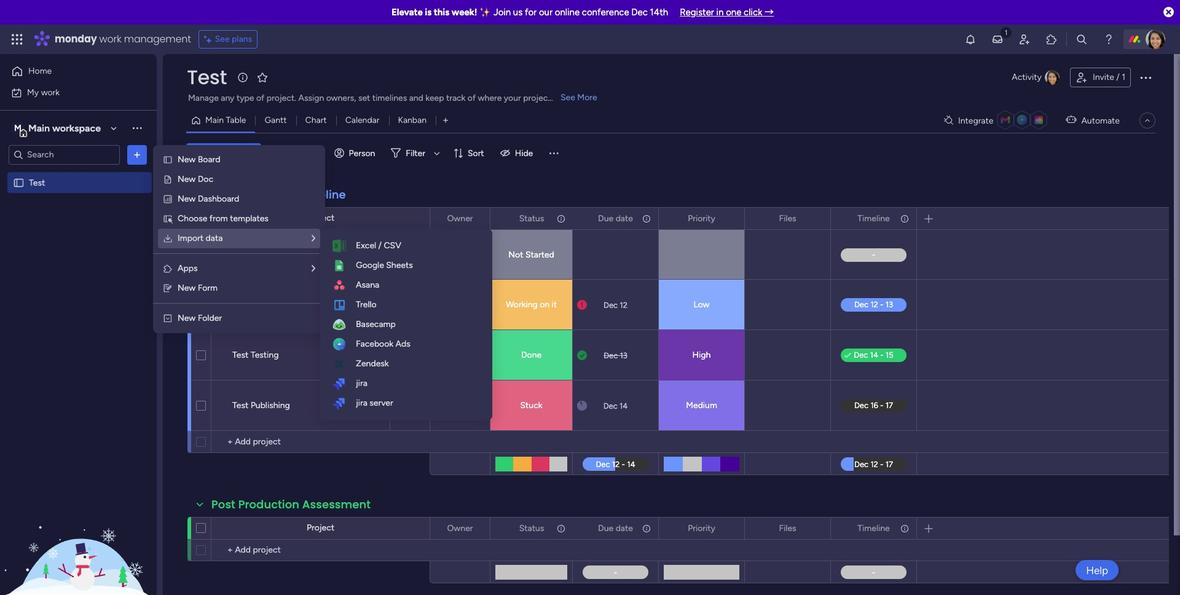 Task type: locate. For each thing, give the bounding box(es) containing it.
0 horizontal spatial of
[[256, 93, 265, 103]]

work right monday
[[99, 32, 121, 46]]

list arrow image
[[312, 234, 315, 243]]

0 horizontal spatial column information image
[[557, 524, 566, 534]]

due
[[598, 213, 614, 224], [598, 523, 614, 534]]

column information image
[[642, 214, 652, 224], [557, 524, 566, 534], [900, 524, 910, 534]]

test right public board icon
[[29, 177, 45, 188]]

dapulse integrations image
[[945, 116, 954, 125]]

sort button
[[448, 143, 492, 163]]

0 vertical spatial status
[[520, 213, 544, 224]]

1 vertical spatial priority field
[[685, 522, 719, 535]]

menu image
[[548, 147, 560, 159]]

in
[[717, 7, 724, 18]]

2 status from the top
[[520, 523, 544, 534]]

options image
[[473, 208, 482, 229], [641, 208, 650, 229], [900, 208, 908, 229], [556, 518, 565, 539]]

2 files field from the top
[[776, 522, 800, 535]]

of
[[256, 93, 265, 103], [468, 93, 476, 103]]

csv
[[384, 240, 402, 251]]

owner
[[447, 213, 473, 224], [447, 523, 473, 534]]

1 vertical spatial /
[[379, 240, 382, 251]]

one
[[726, 7, 742, 18]]

done
[[521, 350, 542, 360]]

1 status from the top
[[520, 213, 544, 224]]

new for form icon
[[178, 283, 196, 293]]

dec
[[632, 7, 648, 18], [604, 300, 618, 310], [604, 351, 618, 360], [604, 401, 618, 411]]

google
[[356, 260, 384, 271]]

due date
[[598, 213, 633, 224], [598, 523, 633, 534]]

test down doc at top left
[[212, 187, 235, 202]]

0 vertical spatial due date field
[[595, 212, 636, 225]]

0 horizontal spatial see
[[215, 34, 230, 44]]

0 vertical spatial see
[[215, 34, 230, 44]]

dec left '14'
[[604, 401, 618, 411]]

new right form icon
[[178, 283, 196, 293]]

menu containing new board
[[153, 145, 325, 333]]

google sheets
[[356, 260, 413, 271]]

0 vertical spatial files
[[779, 213, 797, 224]]

your
[[504, 93, 521, 103]]

0 vertical spatial timeline field
[[855, 212, 893, 225]]

/ left 1
[[1117, 72, 1120, 82]]

work right my
[[41, 87, 60, 97]]

apps
[[178, 263, 198, 274]]

production up templates
[[238, 187, 299, 202]]

online
[[555, 7, 580, 18]]

2 horizontal spatial column information image
[[900, 214, 910, 224]]

1 vertical spatial due date
[[598, 523, 633, 534]]

test for test building
[[232, 300, 249, 310]]

1 vertical spatial status
[[520, 523, 544, 534]]

timeline field for post production assessment
[[855, 522, 893, 535]]

main inside workspace selection element
[[28, 122, 50, 134]]

collapse board header image
[[1143, 116, 1153, 125]]

main left "table"
[[205, 115, 224, 125]]

help button
[[1076, 560, 1119, 581]]

us
[[513, 7, 523, 18]]

main workspace
[[28, 122, 101, 134]]

choose from templates
[[178, 213, 269, 224]]

Priority field
[[685, 212, 719, 225], [685, 522, 719, 535]]

column information image for status
[[557, 524, 566, 534]]

main inside button
[[205, 115, 224, 125]]

files for second files field from the bottom
[[779, 213, 797, 224]]

menu
[[153, 145, 325, 333]]

test left building
[[232, 300, 249, 310]]

status
[[520, 213, 544, 224], [520, 523, 544, 534]]

jira down "zendesk"
[[356, 378, 368, 389]]

management
[[124, 32, 191, 46]]

new right the new board image
[[178, 154, 196, 165]]

2 due from the top
[[598, 523, 614, 534]]

2 due date from the top
[[598, 523, 633, 534]]

list arrow image
[[312, 264, 315, 273]]

register in one click → link
[[680, 7, 774, 18]]

test for test testing
[[232, 350, 249, 360]]

new up new doc
[[191, 148, 209, 158]]

new doc
[[178, 174, 213, 185]]

where
[[478, 93, 502, 103]]

see inside button
[[215, 34, 230, 44]]

1 files from the top
[[779, 213, 797, 224]]

2 due date field from the top
[[595, 522, 636, 535]]

/ inside button
[[1117, 72, 1120, 82]]

1 vertical spatial files field
[[776, 522, 800, 535]]

conference
[[582, 7, 630, 18]]

options image
[[1139, 70, 1154, 85], [131, 149, 143, 161], [556, 208, 565, 229], [473, 518, 482, 539], [641, 518, 650, 539], [900, 518, 908, 539]]

workspace selection element
[[12, 121, 103, 137]]

options image for due date
[[641, 208, 650, 229]]

Status field
[[516, 212, 548, 225], [516, 522, 548, 535]]

0 vertical spatial + add project text field
[[218, 435, 424, 450]]

1 horizontal spatial see
[[561, 92, 576, 103]]

1 vertical spatial owner field
[[444, 522, 476, 535]]

due for post production assessment
[[598, 523, 614, 534]]

1 vertical spatial jira
[[356, 398, 368, 408]]

1 files field from the top
[[776, 212, 800, 225]]

1 horizontal spatial main
[[205, 115, 224, 125]]

0 vertical spatial new project
[[191, 148, 239, 158]]

chart button
[[296, 111, 336, 130]]

it
[[552, 300, 557, 310]]

1 vertical spatial production
[[238, 497, 300, 512]]

0 vertical spatial due
[[598, 213, 614, 224]]

main table button
[[186, 111, 255, 130]]

new project button
[[186, 143, 244, 163]]

2 horizontal spatial column information image
[[900, 524, 910, 534]]

monday
[[55, 32, 97, 46]]

jira left server
[[356, 398, 368, 408]]

workspace options image
[[131, 122, 143, 134]]

0 horizontal spatial /
[[379, 240, 382, 251]]

new board
[[178, 154, 220, 165]]

dec 13
[[604, 351, 628, 360]]

invite / 1 button
[[1071, 68, 1132, 87]]

see more link
[[560, 92, 599, 104]]

Timeline field
[[855, 212, 893, 225], [855, 522, 893, 535]]

option
[[0, 172, 157, 174]]

production for test
[[238, 187, 299, 202]]

due date for assessment
[[598, 523, 633, 534]]

help image
[[1103, 33, 1116, 46]]

column information image
[[557, 214, 566, 224], [900, 214, 910, 224], [642, 524, 652, 534]]

jira for jira server
[[356, 398, 368, 408]]

timeline for test production pipeline
[[858, 213, 890, 224]]

new inside button
[[191, 148, 209, 158]]

see for see more
[[561, 92, 576, 103]]

lottie animation image
[[0, 471, 157, 595]]

test left testing in the bottom of the page
[[232, 350, 249, 360]]

main
[[205, 115, 224, 125], [28, 122, 50, 134]]

timeline
[[858, 213, 890, 224], [858, 523, 890, 534]]

timeline field for test production pipeline
[[855, 212, 893, 225]]

sheets
[[386, 260, 413, 271]]

post production assessment
[[212, 497, 371, 512]]

0 horizontal spatial work
[[41, 87, 60, 97]]

1 + add project text field from the top
[[218, 435, 424, 450]]

production
[[238, 187, 299, 202], [238, 497, 300, 512]]

1 vertical spatial new project
[[232, 249, 280, 260]]

apps image
[[163, 264, 173, 274]]

see left more
[[561, 92, 576, 103]]

/ left csv
[[379, 240, 382, 251]]

kanban button
[[389, 111, 436, 130]]

jira for jira
[[356, 378, 368, 389]]

Search field
[[286, 145, 323, 162]]

new project down templates
[[232, 249, 280, 260]]

2 timeline from the top
[[858, 523, 890, 534]]

0 vertical spatial work
[[99, 32, 121, 46]]

test for test production pipeline
[[212, 187, 235, 202]]

1 timeline field from the top
[[855, 212, 893, 225]]

is
[[425, 7, 432, 18]]

ads
[[396, 339, 411, 349]]

0 vertical spatial jira
[[356, 378, 368, 389]]

work inside button
[[41, 87, 60, 97]]

Files field
[[776, 212, 800, 225], [776, 522, 800, 535]]

pipeline
[[302, 187, 346, 202]]

0 vertical spatial owner
[[447, 213, 473, 224]]

of right track
[[468, 93, 476, 103]]

1 vertical spatial timeline
[[858, 523, 890, 534]]

see left 'plans'
[[215, 34, 230, 44]]

1 due date from the top
[[598, 213, 633, 224]]

1 horizontal spatial column information image
[[642, 214, 652, 224]]

status for second status field from the top of the page
[[520, 523, 544, 534]]

chart
[[305, 115, 327, 125]]

new dashboard image
[[163, 194, 173, 204]]

notifications image
[[965, 33, 977, 46]]

test inside "test production pipeline" field
[[212, 187, 235, 202]]

0 vertical spatial files field
[[776, 212, 800, 225]]

lottie animation element
[[0, 471, 157, 595]]

new right new dashboard icon
[[178, 194, 196, 204]]

templates
[[230, 213, 269, 224]]

1 vertical spatial status field
[[516, 522, 548, 535]]

1 vertical spatial see
[[561, 92, 576, 103]]

0 vertical spatial priority field
[[685, 212, 719, 225]]

project up list arrow image
[[307, 213, 335, 223]]

1 horizontal spatial work
[[99, 32, 121, 46]]

manage any type of project. assign owners, set timelines and keep track of where your project stands.
[[188, 93, 581, 103]]

1 priority from the top
[[688, 213, 716, 224]]

0 vertical spatial owner field
[[444, 212, 476, 225]]

new project up doc at top left
[[191, 148, 239, 158]]

2 priority field from the top
[[685, 522, 719, 535]]

work for monday
[[99, 32, 121, 46]]

1 vertical spatial due date field
[[595, 522, 636, 535]]

1 horizontal spatial column information image
[[642, 524, 652, 534]]

stuck
[[521, 400, 543, 411]]

project down main table button
[[211, 148, 239, 158]]

1 due date field from the top
[[595, 212, 636, 225]]

home button
[[7, 62, 132, 81]]

project
[[523, 93, 551, 103]]

1 jira from the top
[[356, 378, 368, 389]]

files
[[779, 213, 797, 224], [779, 523, 797, 534]]

Owner field
[[444, 212, 476, 225], [444, 522, 476, 535]]

1 vertical spatial date
[[616, 523, 633, 534]]

production for post
[[238, 497, 300, 512]]

my work button
[[7, 83, 132, 102]]

due date field for test production pipeline
[[595, 212, 636, 225]]

1 vertical spatial owner
[[447, 523, 473, 534]]

manage
[[188, 93, 219, 103]]

2 timeline field from the top
[[855, 522, 893, 535]]

1 vertical spatial work
[[41, 87, 60, 97]]

of right type
[[256, 93, 265, 103]]

dec left 12
[[604, 300, 618, 310]]

new for service icon
[[178, 174, 196, 185]]

0 vertical spatial timeline
[[858, 213, 890, 224]]

1 vertical spatial priority
[[688, 523, 716, 534]]

project
[[211, 148, 239, 158], [307, 213, 335, 223], [253, 249, 280, 260], [307, 523, 335, 533]]

register
[[680, 7, 715, 18]]

1 horizontal spatial /
[[1117, 72, 1120, 82]]

→
[[765, 7, 774, 18]]

dec left "13"
[[604, 351, 618, 360]]

post
[[212, 497, 235, 512]]

dec for dec 12
[[604, 300, 618, 310]]

2 of from the left
[[468, 93, 476, 103]]

0 vertical spatial /
[[1117, 72, 1120, 82]]

2 + add project text field from the top
[[218, 543, 424, 558]]

1 horizontal spatial of
[[468, 93, 476, 103]]

0 horizontal spatial main
[[28, 122, 50, 134]]

my work
[[27, 87, 60, 97]]

0 vertical spatial date
[[616, 213, 633, 224]]

test left publishing
[[232, 400, 249, 411]]

1 timeline from the top
[[858, 213, 890, 224]]

main right workspace image
[[28, 122, 50, 134]]

timelines
[[373, 93, 407, 103]]

facebook ads
[[356, 339, 411, 349]]

new right new folder icon
[[178, 313, 196, 323]]

0 vertical spatial production
[[238, 187, 299, 202]]

0 vertical spatial due date
[[598, 213, 633, 224]]

2 files from the top
[[779, 523, 797, 534]]

Due date field
[[595, 212, 636, 225], [595, 522, 636, 535]]

2 date from the top
[[616, 523, 633, 534]]

autopilot image
[[1067, 112, 1077, 128]]

1 vertical spatial timeline field
[[855, 522, 893, 535]]

0 vertical spatial status field
[[516, 212, 548, 225]]

1 due from the top
[[598, 213, 614, 224]]

1 of from the left
[[256, 93, 265, 103]]

1 vertical spatial + add project text field
[[218, 543, 424, 558]]

for
[[525, 7, 537, 18]]

activity button
[[1008, 68, 1066, 87]]

timeline for post production assessment
[[858, 523, 890, 534]]

1 vertical spatial due
[[598, 523, 614, 534]]

new dashboard
[[178, 194, 239, 204]]

new right service icon
[[178, 174, 196, 185]]

1 vertical spatial files
[[779, 523, 797, 534]]

production right post
[[238, 497, 300, 512]]

working on it
[[506, 300, 557, 310]]

see for see plans
[[215, 34, 230, 44]]

0 vertical spatial priority
[[688, 213, 716, 224]]

+ Add project text field
[[218, 435, 424, 450], [218, 543, 424, 558]]

0 horizontal spatial column information image
[[557, 214, 566, 224]]

2 jira from the top
[[356, 398, 368, 408]]

1 date from the top
[[616, 213, 633, 224]]

plans
[[232, 34, 252, 44]]



Task type: describe. For each thing, give the bounding box(es) containing it.
on
[[540, 300, 550, 310]]

register in one click →
[[680, 7, 774, 18]]

gantt
[[265, 115, 287, 125]]

new folder
[[178, 313, 222, 323]]

new folder image
[[163, 314, 173, 323]]

set
[[358, 93, 370, 103]]

1 priority field from the top
[[685, 212, 719, 225]]

1 image
[[1001, 25, 1012, 39]]

13
[[620, 351, 628, 360]]

not started
[[509, 250, 555, 260]]

more
[[578, 92, 598, 103]]

kanban
[[398, 115, 427, 125]]

assessment
[[302, 497, 371, 512]]

workspace image
[[12, 121, 24, 135]]

form image
[[163, 284, 173, 293]]

main for main workspace
[[28, 122, 50, 134]]

test up manage
[[187, 63, 227, 91]]

calendar button
[[336, 111, 389, 130]]

working
[[506, 300, 538, 310]]

search everything image
[[1076, 33, 1089, 46]]

project inside button
[[211, 148, 239, 158]]

new down templates
[[232, 249, 250, 260]]

my
[[27, 87, 39, 97]]

folder
[[198, 313, 222, 323]]

test list box
[[0, 170, 157, 359]]

v2 overdue deadline image
[[577, 299, 587, 311]]

home
[[28, 66, 52, 76]]

dec for dec 13
[[604, 351, 618, 360]]

high
[[693, 350, 711, 360]]

owners,
[[326, 93, 356, 103]]

any
[[221, 93, 235, 103]]

2 status field from the top
[[516, 522, 548, 535]]

project.
[[267, 93, 296, 103]]

new board image
[[163, 155, 173, 165]]

import data image
[[163, 234, 173, 244]]

zendesk
[[356, 359, 389, 369]]

elevate is this week! ✨ join us for our online conference dec 14th
[[392, 7, 669, 18]]

james peterson image
[[1146, 30, 1166, 49]]

due for test production pipeline
[[598, 213, 614, 224]]

calendar
[[345, 115, 380, 125]]

2 owner from the top
[[447, 523, 473, 534]]

automate
[[1082, 115, 1121, 126]]

keep
[[426, 93, 444, 103]]

main table
[[205, 115, 246, 125]]

column information image for status
[[557, 214, 566, 224]]

options image for timeline
[[900, 208, 908, 229]]

monday work management
[[55, 32, 191, 46]]

new for new folder icon
[[178, 313, 196, 323]]

and
[[409, 93, 424, 103]]

dec 12
[[604, 300, 628, 310]]

column information image for due date
[[642, 214, 652, 224]]

add to favorites image
[[256, 71, 269, 83]]

see plans
[[215, 34, 252, 44]]

building
[[251, 300, 282, 310]]

inbox image
[[992, 33, 1004, 46]]

test for test publishing
[[232, 400, 249, 411]]

integrate
[[959, 115, 994, 126]]

import
[[178, 233, 204, 244]]

project down assessment
[[307, 523, 335, 533]]

status for second status field from the bottom of the page
[[520, 213, 544, 224]]

import data
[[178, 233, 223, 244]]

hide button
[[495, 143, 541, 163]]

column information image for timeline
[[900, 214, 910, 224]]

choose from templates image
[[163, 214, 173, 224]]

/ for invite
[[1117, 72, 1120, 82]]

type
[[237, 93, 254, 103]]

activity
[[1012, 72, 1042, 82]]

invite
[[1093, 72, 1115, 82]]

1 owner from the top
[[447, 213, 473, 224]]

started
[[526, 250, 555, 260]]

2 priority from the top
[[688, 523, 716, 534]]

person button
[[329, 143, 383, 163]]

service icon image
[[163, 175, 173, 185]]

project down templates
[[253, 249, 280, 260]]

dec left 14th in the top of the page
[[632, 7, 648, 18]]

new project inside button
[[191, 148, 239, 158]]

v2 done deadline image
[[577, 350, 587, 361]]

doc
[[198, 174, 213, 185]]

track
[[446, 93, 466, 103]]

dec for dec 14
[[604, 401, 618, 411]]

✨
[[480, 7, 492, 18]]

work for my
[[41, 87, 60, 97]]

filter button
[[386, 143, 445, 163]]

m
[[14, 123, 21, 133]]

this
[[434, 7, 450, 18]]

click
[[744, 7, 763, 18]]

column information image for timeline
[[900, 524, 910, 534]]

elevate
[[392, 7, 423, 18]]

14th
[[650, 7, 669, 18]]

from
[[210, 213, 228, 224]]

medium
[[686, 400, 718, 411]]

see plans button
[[198, 30, 258, 49]]

14
[[620, 401, 628, 411]]

Search in workspace field
[[26, 148, 103, 162]]

low
[[694, 300, 710, 310]]

apps image
[[1046, 33, 1058, 46]]

public board image
[[13, 177, 25, 189]]

main for main table
[[205, 115, 224, 125]]

files for 2nd files field
[[779, 523, 797, 534]]

invite / 1
[[1093, 72, 1126, 82]]

1 owner field from the top
[[444, 212, 476, 225]]

filter
[[406, 148, 426, 158]]

hide
[[515, 148, 533, 158]]

test building
[[232, 300, 282, 310]]

arrow down image
[[430, 146, 445, 161]]

board
[[198, 154, 220, 165]]

/ for excel
[[379, 240, 382, 251]]

stands.
[[554, 93, 581, 103]]

select product image
[[11, 33, 23, 46]]

show board description image
[[235, 71, 250, 84]]

column information image for due date
[[642, 524, 652, 534]]

table
[[226, 115, 246, 125]]

dec 14
[[604, 401, 628, 411]]

trello
[[356, 300, 377, 310]]

join
[[494, 7, 511, 18]]

due date for pipeline
[[598, 213, 633, 224]]

dapulse checkmark sign image
[[845, 349, 852, 363]]

Post Production Assessment field
[[208, 497, 374, 513]]

new form
[[178, 283, 218, 293]]

Test field
[[184, 63, 230, 91]]

add view image
[[443, 116, 448, 125]]

help
[[1087, 564, 1109, 577]]

assign
[[299, 93, 324, 103]]

options image for status
[[556, 518, 565, 539]]

invite members image
[[1019, 33, 1031, 46]]

testing
[[251, 350, 279, 360]]

date for assessment
[[616, 523, 633, 534]]

publishing
[[251, 400, 290, 411]]

see more
[[561, 92, 598, 103]]

1 status field from the top
[[516, 212, 548, 225]]

Test Production Pipeline field
[[208, 187, 349, 203]]

sort
[[468, 148, 484, 158]]

due date field for post production assessment
[[595, 522, 636, 535]]

12
[[620, 300, 628, 310]]

date for pipeline
[[616, 213, 633, 224]]

1
[[1123, 72, 1126, 82]]

new for the new board image
[[178, 154, 196, 165]]

test publishing
[[232, 400, 290, 411]]

2 owner field from the top
[[444, 522, 476, 535]]

test testing
[[232, 350, 279, 360]]

new for new dashboard icon
[[178, 194, 196, 204]]

workspace
[[52, 122, 101, 134]]

test inside test list box
[[29, 177, 45, 188]]

form
[[198, 283, 218, 293]]



Task type: vqa. For each thing, say whether or not it's contained in the screenshot.
Recurring
no



